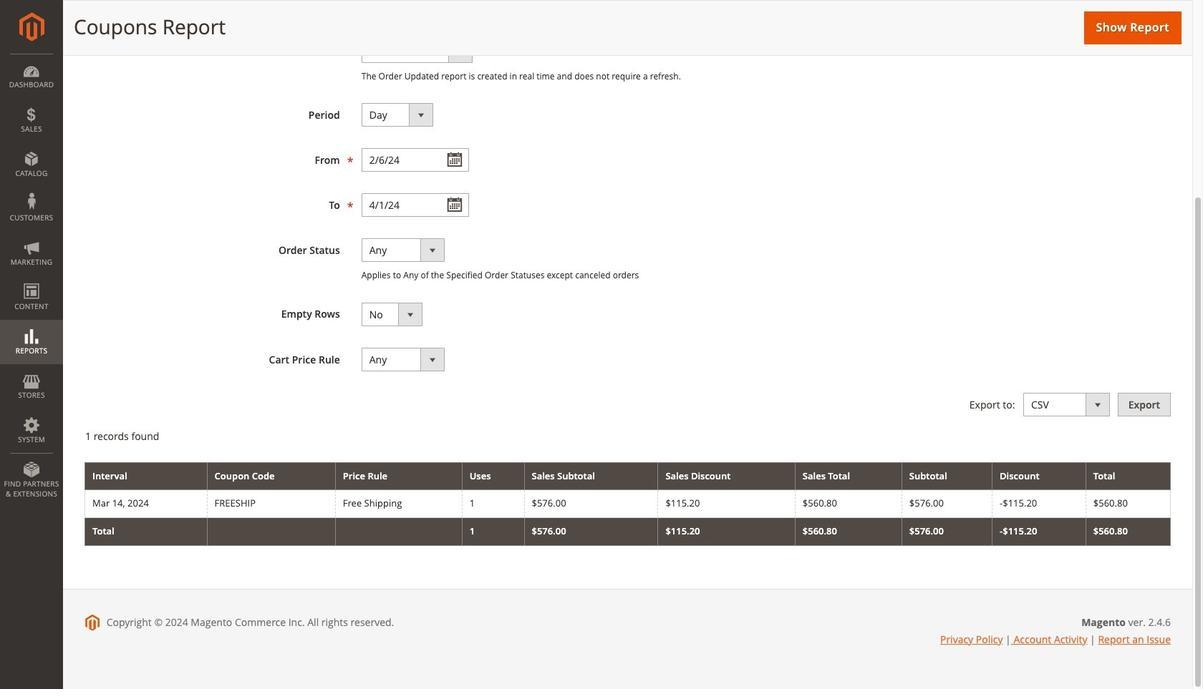 Task type: vqa. For each thing, say whether or not it's contained in the screenshot.
the Magento Admin Panel image
yes



Task type: locate. For each thing, give the bounding box(es) containing it.
None text field
[[362, 194, 469, 217]]

None text field
[[362, 148, 469, 172]]

menu bar
[[0, 54, 63, 507]]



Task type: describe. For each thing, give the bounding box(es) containing it.
magento admin panel image
[[19, 12, 44, 42]]



